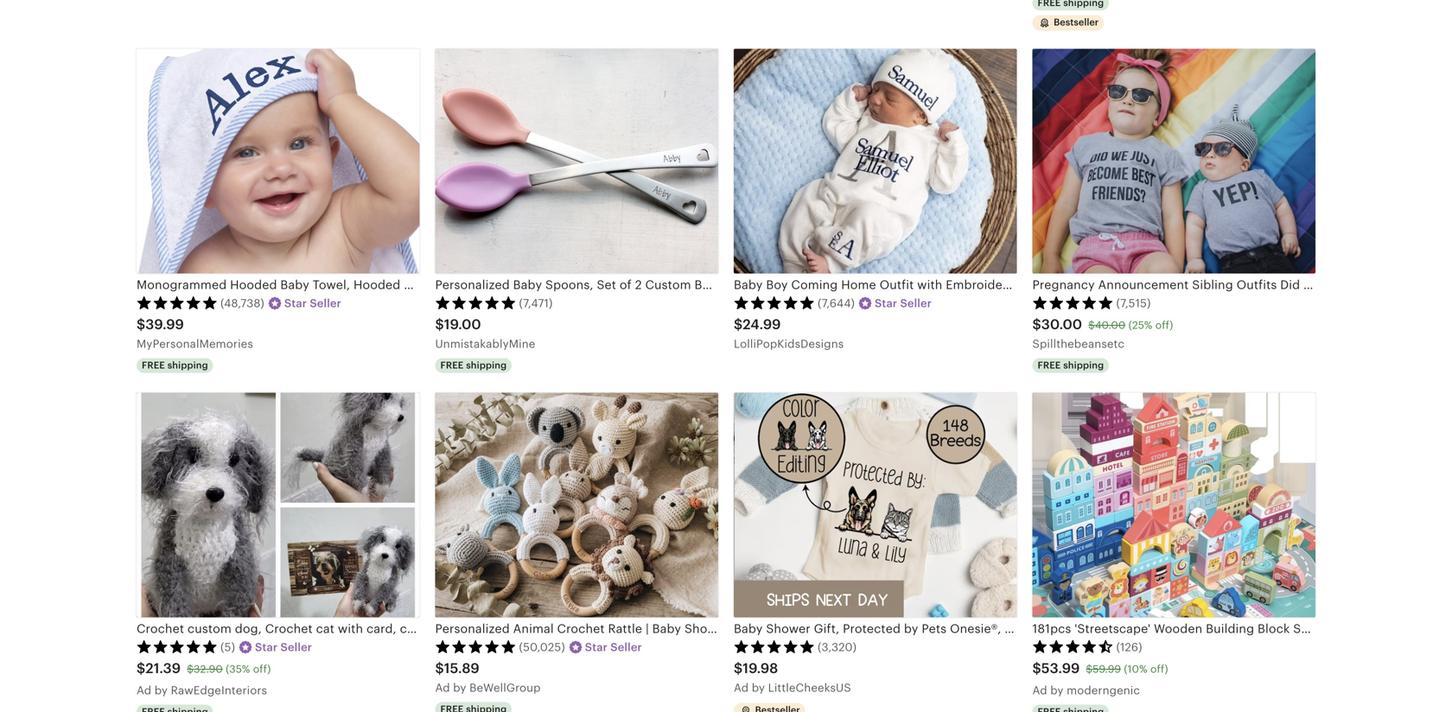 Task type: locate. For each thing, give the bounding box(es) containing it.
free
[[142, 360, 165, 371], [440, 360, 464, 371], [1038, 360, 1061, 371]]

seller down baby boy coming home outfit with embroidered monograms
[[900, 297, 932, 310]]

coming
[[791, 278, 838, 292]]

d down 15.89
[[443, 681, 450, 694]]

0 horizontal spatial free
[[142, 360, 165, 371]]

y inside $ 19.98 a d b y littlecheeksus
[[759, 681, 765, 694]]

0 horizontal spatial free shipping
[[142, 360, 208, 371]]

2 horizontal spatial free shipping
[[1038, 360, 1104, 371]]

5 out of 5 stars image
[[137, 296, 218, 310], [435, 296, 516, 310], [734, 296, 815, 310], [1032, 296, 1114, 310], [137, 640, 218, 654], [435, 640, 516, 654], [734, 640, 815, 654]]

15.89
[[444, 661, 479, 677]]

1 horizontal spatial free shipping
[[440, 360, 507, 371]]

d down 53.99
[[1040, 684, 1047, 697]]

(126)
[[1116, 641, 1142, 654]]

embroidered
[[946, 278, 1022, 292]]

1 horizontal spatial shipping
[[466, 360, 507, 371]]

free for 39.99
[[142, 360, 165, 371]]

d down 21.39
[[144, 684, 151, 697]]

b down 15.89
[[453, 681, 460, 694]]

star right (48,738)
[[284, 297, 307, 310]]

5 out of 5 stars image for 19.00
[[435, 296, 516, 310]]

$ inside $ 19.00 unmistakablymine
[[435, 317, 444, 332]]

free shipping
[[142, 360, 208, 371], [440, 360, 507, 371], [1038, 360, 1104, 371]]

$ inside $ 19.98 a d b y littlecheeksus
[[734, 661, 743, 677]]

star seller right (50,025)
[[585, 641, 642, 654]]

24.99
[[743, 317, 781, 332]]

b
[[453, 681, 460, 694], [752, 681, 759, 694], [154, 684, 162, 697], [1050, 684, 1058, 697]]

2 horizontal spatial shipping
[[1063, 360, 1104, 371]]

40.00
[[1095, 319, 1126, 331]]

off) inside $ 53.99 $ 59.99 (10% off)
[[1150, 663, 1168, 675]]

moderngenic
[[1067, 684, 1140, 697]]

$ 53.99 $ 59.99 (10% off)
[[1032, 661, 1168, 677]]

shipping down spillthebeansetc
[[1063, 360, 1104, 371]]

off) inside $ 21.39 $ 32.90 (35% off)
[[253, 663, 271, 675]]

shipping down the unmistakablymine
[[466, 360, 507, 371]]

1 free from the left
[[142, 360, 165, 371]]

5 out of 5 stars image for 24.99
[[734, 296, 815, 310]]

free shipping down the unmistakablymine
[[440, 360, 507, 371]]

5 out of 5 stars image up 19.00
[[435, 296, 516, 310]]

181pcs 'streetscape' wooden building block set, jigsaw puzzle city map, 11 buildings (3 extra bonus: circus, zoo & construction site) image
[[1032, 393, 1315, 618]]

lollipopkidsdesigns
[[734, 337, 844, 350]]

2 free from the left
[[440, 360, 464, 371]]

a left littlecheeksus
[[734, 681, 742, 694]]

$ inside $ 24.99 lollipopkidsdesigns
[[734, 317, 743, 332]]

free shipping for 39.99
[[142, 360, 208, 371]]

$ inside $ 39.99 mypersonalmemories
[[137, 317, 145, 332]]

$ for 19.98
[[734, 661, 743, 677]]

$ for 39.99
[[137, 317, 145, 332]]

free down the unmistakablymine
[[440, 360, 464, 371]]

off) right the (25%
[[1155, 319, 1173, 331]]

free down 39.99
[[142, 360, 165, 371]]

2 free shipping from the left
[[440, 360, 507, 371]]

free shipping down the mypersonalmemories
[[142, 360, 208, 371]]

a down 4.5 out of 5 stars image
[[1032, 684, 1040, 697]]

d inside $ 15.89 a d b y bewellgroup
[[443, 681, 450, 694]]

1 horizontal spatial free
[[440, 360, 464, 371]]

a inside $ 19.98 a d b y littlecheeksus
[[734, 681, 742, 694]]

$ for 21.39
[[137, 661, 145, 677]]

personalized baby spoons, set of 2 custom baby girl spoons, engraved baby spoon, baby shower gift, new baby gift, baby shower gift image
[[435, 49, 718, 274]]

d down 19.98
[[741, 681, 749, 694]]

seller right (48,738)
[[310, 297, 341, 310]]

free down spillthebeansetc
[[1038, 360, 1061, 371]]

3 shipping from the left
[[1063, 360, 1104, 371]]

$ 21.39 $ 32.90 (35% off)
[[137, 661, 271, 677]]

(10%
[[1124, 663, 1148, 675]]

a
[[435, 681, 443, 694], [734, 681, 742, 694], [137, 684, 144, 697], [1032, 684, 1040, 697]]

d
[[443, 681, 450, 694], [741, 681, 749, 694], [144, 684, 151, 697], [1040, 684, 1047, 697]]

y down 21.39
[[161, 684, 168, 697]]

2 horizontal spatial free
[[1038, 360, 1061, 371]]

$
[[137, 317, 145, 332], [435, 317, 444, 332], [734, 317, 743, 332], [1032, 317, 1041, 332], [1088, 319, 1095, 331], [137, 661, 145, 677], [435, 661, 444, 677], [734, 661, 743, 677], [1032, 661, 1041, 677], [187, 663, 194, 675], [1086, 663, 1093, 675]]

b inside $ 15.89 a d b y bewellgroup
[[453, 681, 460, 694]]

30.00
[[1041, 317, 1082, 332]]

2 shipping from the left
[[466, 360, 507, 371]]

star for 24.99
[[875, 297, 897, 310]]

off) inside $ 30.00 $ 40.00 (25% off) spillthebeansetc
[[1155, 319, 1173, 331]]

star seller right (48,738)
[[284, 297, 341, 310]]

$ 15.89 a d b y bewellgroup
[[435, 661, 541, 694]]

off)
[[1155, 319, 1173, 331], [253, 663, 271, 675], [1150, 663, 1168, 675]]

53.99
[[1041, 661, 1080, 677]]

a inside $ 15.89 a d b y bewellgroup
[[435, 681, 443, 694]]

star down outfit
[[875, 297, 897, 310]]

a d b y rawedgeinteriors
[[137, 684, 267, 697]]

5 out of 5 stars image up 19.98
[[734, 640, 815, 654]]

$ 39.99 mypersonalmemories
[[137, 317, 253, 350]]

5 out of 5 stars image down monograms
[[1032, 296, 1114, 310]]

unmistakablymine
[[435, 337, 535, 350]]

star seller
[[284, 297, 341, 310], [875, 297, 932, 310], [255, 641, 312, 654], [585, 641, 642, 654]]

5 out of 5 stars image up 39.99
[[137, 296, 218, 310]]

free shipping down spillthebeansetc
[[1038, 360, 1104, 371]]

b down 21.39
[[154, 684, 162, 697]]

seller right (50,025)
[[610, 641, 642, 654]]

5 out of 5 stars image up 15.89
[[435, 640, 516, 654]]

star right (5)
[[255, 641, 278, 654]]

pregnancy announcement sibling outfits did we just become best friends yep! the original set of matching tees, best friend and siblings tees image
[[1032, 49, 1315, 274]]

y
[[460, 681, 466, 694], [759, 681, 765, 694], [161, 684, 168, 697], [1057, 684, 1064, 697]]

$ inside $ 53.99 $ 59.99 (10% off)
[[1086, 663, 1093, 675]]

home
[[841, 278, 876, 292]]

(48,738)
[[220, 297, 264, 310]]

a left bewellgroup
[[435, 681, 443, 694]]

shipping
[[167, 360, 208, 371], [466, 360, 507, 371], [1063, 360, 1104, 371]]

y down 15.89
[[460, 681, 466, 694]]

star
[[284, 297, 307, 310], [875, 297, 897, 310], [255, 641, 278, 654], [585, 641, 608, 654]]

1 shipping from the left
[[167, 360, 208, 371]]

star right (50,025)
[[585, 641, 608, 654]]

y down 19.98
[[759, 681, 765, 694]]

$ inside $ 15.89 a d b y bewellgroup
[[435, 661, 444, 677]]

5 out of 5 stars image down boy
[[734, 296, 815, 310]]

b inside $ 19.98 a d b y littlecheeksus
[[752, 681, 759, 694]]

monogrammed hooded baby towel, hooded towel baby, baby hooded towels personalized, baby towels for boys, personalized baby hooded towel image
[[137, 49, 420, 274]]

seller for 24.99
[[900, 297, 932, 310]]

$ for 15.89
[[435, 661, 444, 677]]

1 free shipping from the left
[[142, 360, 208, 371]]

shipping down the mypersonalmemories
[[167, 360, 208, 371]]

$ 19.98 a d b y littlecheeksus
[[734, 661, 851, 694]]

off) right the (10%
[[1150, 663, 1168, 675]]

star seller down outfit
[[875, 297, 932, 310]]

seller
[[310, 297, 341, 310], [900, 297, 932, 310], [280, 641, 312, 654], [610, 641, 642, 654]]

off) right (35%
[[253, 663, 271, 675]]

b down 19.98
[[752, 681, 759, 694]]

star for 15.89
[[585, 641, 608, 654]]

5 out of 5 stars image for 19.98
[[734, 640, 815, 654]]

0 horizontal spatial shipping
[[167, 360, 208, 371]]

baby boy coming home outfit with embroidered monograms
[[734, 278, 1095, 292]]



Task type: describe. For each thing, give the bounding box(es) containing it.
(7,515)
[[1116, 297, 1151, 310]]

spillthebeansetc
[[1032, 337, 1125, 350]]

rawedgeinteriors
[[171, 684, 267, 697]]

shipping for 19.00
[[466, 360, 507, 371]]

star seller for 24.99
[[875, 297, 932, 310]]

59.99
[[1093, 663, 1121, 675]]

19.98
[[743, 661, 778, 677]]

free for 19.00
[[440, 360, 464, 371]]

star seller for 39.99
[[284, 297, 341, 310]]

$ inside $ 21.39 $ 32.90 (35% off)
[[187, 663, 194, 675]]

a down $ 21.39 $ 32.90 (35% off)
[[137, 684, 144, 697]]

boy
[[766, 278, 788, 292]]

21.39
[[145, 661, 181, 677]]

5 out of 5 stars image up 21.39
[[137, 640, 218, 654]]

off) for 30.00
[[1155, 319, 1173, 331]]

5 out of 5 stars image for 39.99
[[137, 296, 218, 310]]

seller for 15.89
[[610, 641, 642, 654]]

$ 24.99 lollipopkidsdesigns
[[734, 317, 844, 350]]

free shipping for 19.00
[[440, 360, 507, 371]]

star for 39.99
[[284, 297, 307, 310]]

seller for 39.99
[[310, 297, 341, 310]]

$ 30.00 $ 40.00 (25% off) spillthebeansetc
[[1032, 317, 1173, 350]]

bestseller
[[1054, 17, 1099, 28]]

3 free shipping from the left
[[1038, 360, 1104, 371]]

outfit
[[880, 278, 914, 292]]

bestseller link
[[1032, 0, 1315, 33]]

crochet custom dog, crochet cat with card, crochet custom cat,crochet pet custom, look alike dog, personalized dog, crochet animal with card image
[[137, 393, 420, 618]]

baby shower gift, protected by pets onesie®, custom dogs and cats onesie®, personalized baby gift, custom dog and cat breeds, baby gift. image
[[734, 393, 1017, 618]]

a d b y moderngenic
[[1032, 684, 1140, 697]]

(7,644)
[[818, 297, 855, 310]]

bewellgroup
[[469, 681, 541, 694]]

baby boy coming home outfit with embroidered monograms image
[[734, 49, 1017, 274]]

$ for 30.00
[[1032, 317, 1041, 332]]

(35%
[[226, 663, 250, 675]]

$ 19.00 unmistakablymine
[[435, 317, 535, 350]]

with
[[917, 278, 942, 292]]

y inside $ 15.89 a d b y bewellgroup
[[460, 681, 466, 694]]

$ for 53.99
[[1032, 661, 1041, 677]]

seller right (5)
[[280, 641, 312, 654]]

4.5 out of 5 stars image
[[1032, 640, 1114, 654]]

star seller for 15.89
[[585, 641, 642, 654]]

mypersonalmemories
[[137, 337, 253, 350]]

shipping for 39.99
[[167, 360, 208, 371]]

personalized animal crochet rattle | baby shower gift | custom wooden baby rattle | crochet rattle toy | newborn gift for christmas image
[[435, 393, 718, 618]]

$ for 19.00
[[435, 317, 444, 332]]

monograms
[[1025, 278, 1095, 292]]

(7,471)
[[519, 297, 553, 310]]

baby
[[734, 278, 763, 292]]

off) for 53.99
[[1150, 663, 1168, 675]]

19.00
[[444, 317, 481, 332]]

(25%
[[1128, 319, 1152, 331]]

littlecheeksus
[[768, 681, 851, 694]]

y down 53.99
[[1057, 684, 1064, 697]]

d inside $ 19.98 a d b y littlecheeksus
[[741, 681, 749, 694]]

star seller right (5)
[[255, 641, 312, 654]]

39.99
[[145, 317, 184, 332]]

b down 53.99
[[1050, 684, 1058, 697]]

$ for 24.99
[[734, 317, 743, 332]]

(50,025)
[[519, 641, 565, 654]]

(3,320)
[[818, 641, 857, 654]]

(5)
[[220, 641, 235, 654]]

off) for 21.39
[[253, 663, 271, 675]]

3 free from the left
[[1038, 360, 1061, 371]]

32.90
[[194, 663, 223, 675]]

5 out of 5 stars image for 15.89
[[435, 640, 516, 654]]



Task type: vqa. For each thing, say whether or not it's contained in the screenshot.
Star Seller associated with 39.99
yes



